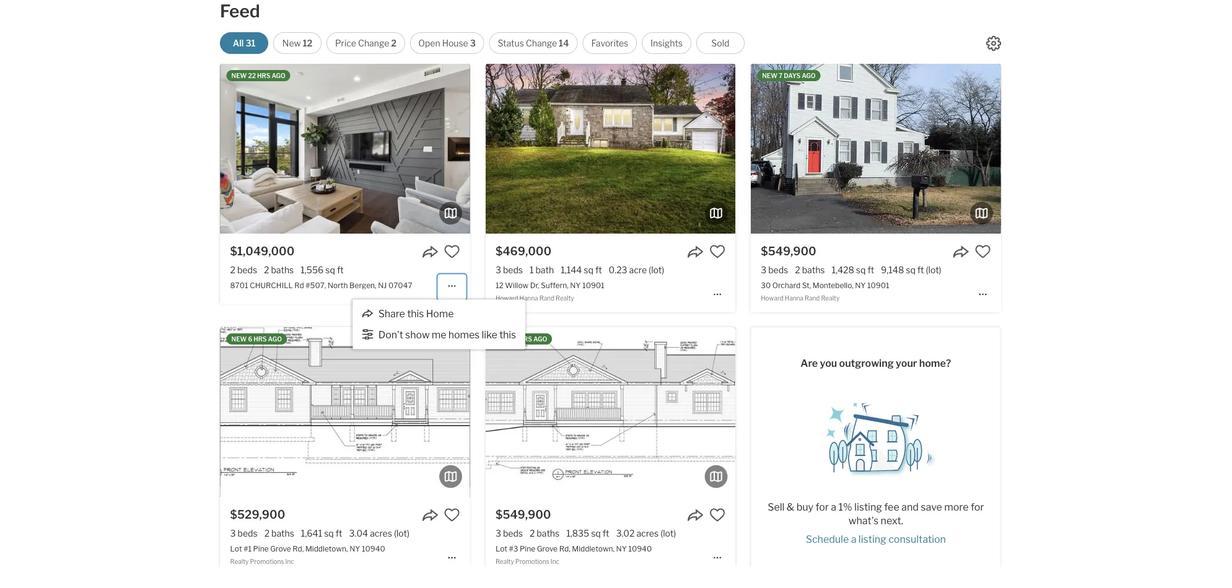 Task type: describe. For each thing, give the bounding box(es) containing it.
1 for from the left
[[816, 501, 829, 513]]

promotions for $529,900
[[250, 558, 284, 565]]

rd, for $529,900
[[293, 544, 304, 553]]

home
[[426, 308, 454, 320]]

hrs for $549,900
[[519, 335, 532, 343]]

(lot) for $549,900
[[661, 528, 676, 539]]

Sold radio
[[697, 32, 745, 54]]

ft for 1,556 sq ft
[[337, 265, 344, 275]]

inc for $529,900
[[285, 558, 294, 565]]

more
[[945, 501, 969, 513]]

price
[[335, 38, 356, 48]]

next.
[[881, 515, 904, 527]]

22
[[248, 72, 256, 79]]

sell
[[768, 501, 785, 513]]

beds for 1,835 sq ft
[[503, 528, 523, 539]]

like
[[482, 329, 497, 341]]

baths for 1,641 sq ft
[[271, 528, 294, 539]]

new for 1,428 sq ft
[[762, 72, 778, 79]]

1
[[530, 265, 534, 275]]

ago for 1,556 sq ft
[[272, 72, 286, 79]]

30
[[761, 281, 771, 290]]

all 31
[[233, 38, 256, 48]]

acre
[[629, 265, 647, 275]]

share this home
[[378, 308, 454, 320]]

rd, for $549,900
[[559, 544, 571, 553]]

Status Change radio
[[489, 32, 578, 54]]

0.23
[[609, 265, 628, 275]]

fee
[[885, 501, 900, 513]]

All radio
[[220, 32, 268, 54]]

are you outgrowing your home?
[[801, 357, 952, 369]]

Favorites radio
[[583, 32, 637, 54]]

your
[[896, 357, 917, 369]]

rd
[[294, 281, 304, 290]]

Price Change radio
[[327, 32, 405, 54]]

sq for 9,148
[[906, 265, 916, 275]]

New radio
[[273, 32, 322, 54]]

new for 1,835 sq ft
[[497, 335, 512, 343]]

favorite button checkbox for 1,835 sq ft
[[710, 507, 726, 523]]

3 beds for 1,144 sq ft
[[496, 265, 523, 275]]

2 photo of 30 orchard st, montebello, ny 10901 image from the left
[[1001, 64, 1222, 234]]

$1,049,000
[[230, 244, 295, 258]]

change for 2
[[358, 38, 389, 48]]

ny inside 'lot #3 pine grove rd, middletown, ny 10940 realty promotions inc'
[[616, 544, 627, 553]]

3.04
[[349, 528, 368, 539]]

save
[[921, 501, 943, 513]]

days
[[784, 72, 801, 79]]

share this home button
[[362, 308, 455, 320]]

show
[[405, 329, 430, 341]]

3 beds for 1,428 sq ft
[[761, 265, 789, 275]]

lot for $549,900
[[496, 544, 508, 553]]

2 baths for 1,641
[[264, 528, 294, 539]]

0.23 acre (lot)
[[609, 265, 664, 275]]

sell & buy for a 1% listing fee and save more for what's next.
[[768, 501, 984, 527]]

bergen,
[[350, 281, 377, 290]]

(lot) for $529,900
[[394, 528, 410, 539]]

house
[[442, 38, 468, 48]]

sq for 1,641
[[324, 528, 334, 539]]

1%
[[839, 501, 853, 513]]

favorite button image for $549,900
[[975, 244, 991, 260]]

1,428 sq ft
[[832, 265, 875, 275]]

07047
[[389, 281, 413, 290]]

14
[[559, 38, 569, 48]]

10940 for $529,900
[[362, 544, 385, 553]]

favorite button image for $469,000
[[710, 244, 726, 260]]

ago for 1,641 sq ft
[[268, 335, 282, 343]]

a inside sell & buy for a 1% listing fee and save more for what's next.
[[831, 501, 837, 513]]

hanna for $469,000
[[520, 294, 538, 302]]

1,144
[[561, 265, 582, 275]]

12 willow dr, suffern, ny 10901 howard hanna rand realty
[[496, 281, 605, 302]]

ft for 1,144 sq ft
[[596, 265, 602, 275]]

9,148 sq ft (lot)
[[881, 265, 942, 275]]

all
[[233, 38, 244, 48]]

rand for $469,000
[[540, 294, 555, 302]]

buy
[[797, 501, 814, 513]]

1,641 sq ft
[[301, 528, 342, 539]]

lot for $529,900
[[230, 544, 242, 553]]

2 for from the left
[[971, 501, 984, 513]]

new 22 hrs ago
[[232, 72, 286, 79]]

favorite button image for $529,900
[[444, 507, 460, 523]]

8701
[[230, 281, 248, 290]]

3 beds for 1,641 sq ft
[[230, 528, 258, 539]]

8701 churchill rd #507, north bergen, nj 07047
[[230, 281, 413, 290]]

7
[[779, 72, 783, 79]]

howard for $549,900
[[761, 294, 784, 302]]

1,144 sq ft
[[561, 265, 602, 275]]

6 for $529,900
[[248, 335, 252, 343]]

2 photo of lot #1 pine grove rd, middletown, ny 10940 image from the left
[[470, 327, 720, 497]]

ft for 1,835 sq ft
[[603, 528, 609, 539]]

grove for $549,900
[[537, 544, 558, 553]]

you
[[820, 357, 837, 369]]

3 for 1,835 sq ft
[[496, 528, 501, 539]]

2 beds
[[230, 265, 257, 275]]

new
[[283, 38, 301, 48]]

ago for 1,428 sq ft
[[802, 72, 816, 79]]

schedule a listing consultation
[[806, 533, 946, 545]]

1,835
[[567, 528, 589, 539]]

pine for $549,900
[[520, 544, 536, 553]]

lot #1 pine grove rd, middletown, ny 10940 realty promotions inc
[[230, 544, 385, 565]]

2 for 1,428 sq ft
[[795, 265, 801, 275]]

don't show me homes like this button
[[362, 329, 517, 341]]

1,428
[[832, 265, 855, 275]]

open
[[419, 38, 440, 48]]

$549,900 for 1,428
[[761, 244, 817, 258]]

10901 for $469,000
[[583, 281, 605, 290]]

share
[[378, 308, 405, 320]]

1 photo of lot #3 pine grove rd, middletown, ny 10940 image from the left
[[486, 327, 736, 497]]

inc for $549,900
[[551, 558, 560, 565]]

baths for 1,428 sq ft
[[802, 265, 825, 275]]

and
[[902, 501, 919, 513]]

baths for 1,835 sq ft
[[537, 528, 560, 539]]

sold
[[712, 38, 730, 48]]

Insights radio
[[642, 32, 692, 54]]

2 photo of 8701 churchill rd #507, north bergen, nj 07047 image from the left
[[470, 64, 720, 234]]

favorite button checkbox for 1,556 sq ft
[[444, 244, 460, 260]]

st,
[[802, 281, 811, 290]]

an image of a house image
[[814, 393, 938, 478]]

sq for 1,835
[[591, 528, 601, 539]]

status change 14
[[498, 38, 569, 48]]

suffern,
[[541, 281, 569, 290]]

2 up 8701
[[230, 265, 235, 275]]



Task type: locate. For each thing, give the bounding box(es) containing it.
grove for $529,900
[[270, 544, 291, 553]]

$549,900
[[761, 244, 817, 258], [496, 508, 551, 521]]

1 vertical spatial listing
[[859, 533, 887, 545]]

(lot)
[[649, 265, 664, 275], [926, 265, 942, 275], [394, 528, 410, 539], [661, 528, 676, 539]]

2 favorite button image from the left
[[710, 507, 726, 523]]

ago down 12 willow dr, suffern, ny 10901 howard hanna rand realty at the left of page
[[534, 335, 547, 343]]

pine right #1
[[253, 544, 269, 553]]

3 beds up the willow
[[496, 265, 523, 275]]

1 horizontal spatial for
[[971, 501, 984, 513]]

ft for 1,428 sq ft
[[868, 265, 875, 275]]

hanna down orchard
[[785, 294, 804, 302]]

2 for 1,556 sq ft
[[264, 265, 269, 275]]

1 horizontal spatial favorite button image
[[710, 507, 726, 523]]

1 horizontal spatial change
[[526, 38, 557, 48]]

1 horizontal spatial this
[[500, 329, 516, 341]]

pine inside lot #1 pine grove rd, middletown, ny 10940 realty promotions inc
[[253, 544, 269, 553]]

2 promotions from the left
[[516, 558, 550, 565]]

1 horizontal spatial rand
[[805, 294, 820, 302]]

beds
[[237, 265, 257, 275], [503, 265, 523, 275], [769, 265, 789, 275], [238, 528, 258, 539], [503, 528, 523, 539]]

10940 for $549,900
[[629, 544, 652, 553]]

0 vertical spatial listing
[[855, 501, 882, 513]]

$529,900
[[230, 508, 285, 521]]

$549,900 up the #3
[[496, 508, 551, 521]]

for right more
[[971, 501, 984, 513]]

ny down 1,144
[[570, 281, 581, 290]]

photo of 30 orchard st, montebello, ny 10901 image
[[751, 64, 1001, 234], [1001, 64, 1222, 234]]

2 baths for 1,556
[[264, 265, 294, 275]]

10940 down 3.04 acres (lot)
[[362, 544, 385, 553]]

dr,
[[530, 281, 540, 290]]

don't show me homes like this
[[378, 329, 516, 341]]

1,556
[[301, 265, 324, 275]]

0 horizontal spatial hanna
[[520, 294, 538, 302]]

1 rd, from the left
[[293, 544, 304, 553]]

sq right 9,148
[[906, 265, 916, 275]]

3 for 1,428 sq ft
[[761, 265, 767, 275]]

lot left #1
[[230, 544, 242, 553]]

beds for 1,556 sq ft
[[237, 265, 257, 275]]

#3
[[509, 544, 518, 553]]

new 6 hrs ago for $549,900
[[497, 335, 547, 343]]

sq right 1,641
[[324, 528, 334, 539]]

6
[[248, 335, 252, 343], [514, 335, 518, 343]]

(lot) right 3.02
[[661, 528, 676, 539]]

ago for 1,835 sq ft
[[534, 335, 547, 343]]

0 horizontal spatial favorite button image
[[444, 244, 460, 260]]

willow
[[505, 281, 529, 290]]

3.02 acres (lot)
[[616, 528, 676, 539]]

10940 inside 'lot #3 pine grove rd, middletown, ny 10940 realty promotions inc'
[[629, 544, 652, 553]]

ny down 3.04
[[350, 544, 360, 553]]

bath
[[536, 265, 554, 275]]

change for 14
[[526, 38, 557, 48]]

lot #3 pine grove rd, middletown, ny 10940 realty promotions inc
[[496, 544, 652, 565]]

realty inside 12 willow dr, suffern, ny 10901 howard hanna rand realty
[[556, 294, 574, 302]]

rd, inside 'lot #3 pine grove rd, middletown, ny 10940 realty promotions inc'
[[559, 544, 571, 553]]

1 pine from the left
[[253, 544, 269, 553]]

2 rd, from the left
[[559, 544, 571, 553]]

beds for 1,641 sq ft
[[238, 528, 258, 539]]

new 12
[[283, 38, 313, 48]]

churchill
[[250, 281, 293, 290]]

baths up churchill
[[271, 265, 294, 275]]

promotions down the #3
[[516, 558, 550, 565]]

change right 'price'
[[358, 38, 389, 48]]

rand inside 12 willow dr, suffern, ny 10901 howard hanna rand realty
[[540, 294, 555, 302]]

3 beds up #1
[[230, 528, 258, 539]]

hrs right like
[[519, 335, 532, 343]]

2 favorite button image from the left
[[710, 244, 726, 260]]

sq
[[326, 265, 335, 275], [584, 265, 594, 275], [856, 265, 866, 275], [906, 265, 916, 275], [324, 528, 334, 539], [591, 528, 601, 539]]

(lot) right 9,148
[[926, 265, 942, 275]]

don't
[[378, 329, 403, 341]]

2 hanna from the left
[[785, 294, 804, 302]]

listing inside sell & buy for a 1% listing fee and save more for what's next.
[[855, 501, 882, 513]]

favorite button checkbox for 1,428 sq ft
[[975, 244, 991, 260]]

1 horizontal spatial grove
[[537, 544, 558, 553]]

baths up the 'st,'
[[802, 265, 825, 275]]

pine right the #3
[[520, 544, 536, 553]]

realty inside 30 orchard st, montebello, ny 10901 howard hanna rand realty
[[821, 294, 840, 302]]

howard down 30
[[761, 294, 784, 302]]

hanna down 'dr,'
[[520, 294, 538, 302]]

hanna inside 30 orchard st, montebello, ny 10901 howard hanna rand realty
[[785, 294, 804, 302]]

2 horizontal spatial favorite button image
[[975, 244, 991, 260]]

insights
[[651, 38, 683, 48]]

3 beds up 30
[[761, 265, 789, 275]]

lot left the #3
[[496, 544, 508, 553]]

open house 3
[[419, 38, 476, 48]]

sq right 1,835
[[591, 528, 601, 539]]

1,835 sq ft
[[567, 528, 609, 539]]

(lot) right acre
[[649, 265, 664, 275]]

ft
[[337, 265, 344, 275], [596, 265, 602, 275], [868, 265, 875, 275], [918, 265, 924, 275], [336, 528, 342, 539], [603, 528, 609, 539]]

2 10901 from the left
[[868, 281, 890, 290]]

(lot) for $469,000
[[649, 265, 664, 275]]

new
[[232, 72, 247, 79], [762, 72, 778, 79], [232, 335, 247, 343], [497, 335, 512, 343]]

1 horizontal spatial favorite button image
[[710, 244, 726, 260]]

0 horizontal spatial rand
[[540, 294, 555, 302]]

12 left the willow
[[496, 281, 504, 290]]

3 for 1,144 sq ft
[[496, 265, 501, 275]]

what's
[[849, 515, 879, 527]]

1 horizontal spatial rd,
[[559, 544, 571, 553]]

status
[[498, 38, 524, 48]]

0 horizontal spatial change
[[358, 38, 389, 48]]

beds for 1,144 sq ft
[[503, 265, 523, 275]]

change left the 14
[[526, 38, 557, 48]]

(lot) right 3.04
[[394, 528, 410, 539]]

1 vertical spatial this
[[500, 329, 516, 341]]

1 horizontal spatial middletown,
[[572, 544, 615, 553]]

sq right 1,428
[[856, 265, 866, 275]]

hrs right 22
[[257, 72, 270, 79]]

2 baths for 1,835
[[530, 528, 560, 539]]

favorite button checkbox for 1,641 sq ft
[[444, 507, 460, 523]]

howard down the willow
[[496, 294, 518, 302]]

new right homes
[[497, 335, 512, 343]]

schedule
[[806, 533, 849, 545]]

realty down the #3
[[496, 558, 514, 565]]

beds up #1
[[238, 528, 258, 539]]

0 vertical spatial this
[[407, 308, 424, 320]]

1 horizontal spatial 10901
[[868, 281, 890, 290]]

option group
[[220, 32, 745, 54]]

0 horizontal spatial promotions
[[250, 558, 284, 565]]

6 right like
[[514, 335, 518, 343]]

ft left 3.04
[[336, 528, 342, 539]]

1 vertical spatial 12
[[496, 281, 504, 290]]

1 rand from the left
[[540, 294, 555, 302]]

new for 1,556 sq ft
[[232, 72, 247, 79]]

0 vertical spatial a
[[831, 501, 837, 513]]

acres for $549,900
[[637, 528, 659, 539]]

promotions inside 'lot #3 pine grove rd, middletown, ny 10940 realty promotions inc'
[[516, 558, 550, 565]]

outgrowing
[[840, 357, 894, 369]]

1 6 from the left
[[248, 335, 252, 343]]

dialog
[[353, 300, 526, 349]]

1,556 sq ft
[[301, 265, 344, 275]]

1 horizontal spatial hanna
[[785, 294, 804, 302]]

0 horizontal spatial middletown,
[[305, 544, 348, 553]]

new 6 hrs ago for $529,900
[[232, 335, 282, 343]]

sq up north
[[326, 265, 335, 275]]

1 10901 from the left
[[583, 281, 605, 290]]

new down 8701
[[232, 335, 247, 343]]

baths
[[271, 265, 294, 275], [802, 265, 825, 275], [271, 528, 294, 539], [537, 528, 560, 539]]

3.02
[[616, 528, 635, 539]]

grove
[[270, 544, 291, 553], [537, 544, 558, 553]]

grove inside 'lot #3 pine grove rd, middletown, ny 10940 realty promotions inc'
[[537, 544, 558, 553]]

2 change from the left
[[526, 38, 557, 48]]

1 horizontal spatial inc
[[551, 558, 560, 565]]

0 horizontal spatial a
[[831, 501, 837, 513]]

2 photo of lot #3 pine grove rd, middletown, ny 10940 image from the left
[[736, 327, 985, 497]]

2 down $529,900
[[264, 528, 270, 539]]

1 favorite button image from the left
[[444, 244, 460, 260]]

6 down 8701
[[248, 335, 252, 343]]

realty down #1
[[230, 558, 249, 565]]

2 middletown, from the left
[[572, 544, 615, 553]]

2 for 1,641 sq ft
[[264, 528, 270, 539]]

hanna
[[520, 294, 538, 302], [785, 294, 804, 302]]

2 6 from the left
[[514, 335, 518, 343]]

inc inside 'lot #3 pine grove rd, middletown, ny 10940 realty promotions inc'
[[551, 558, 560, 565]]

0 horizontal spatial 10901
[[583, 281, 605, 290]]

1 horizontal spatial new 6 hrs ago
[[497, 335, 547, 343]]

3 beds
[[496, 265, 523, 275], [761, 265, 789, 275], [230, 528, 258, 539], [496, 528, 523, 539]]

10901 for $549,900
[[868, 281, 890, 290]]

ft left 9,148
[[868, 265, 875, 275]]

2 left 1,835
[[530, 528, 535, 539]]

0 vertical spatial $549,900
[[761, 244, 817, 258]]

1 horizontal spatial howard
[[761, 294, 784, 302]]

1 horizontal spatial promotions
[[516, 558, 550, 565]]

ft for 9,148 sq ft (lot)
[[918, 265, 924, 275]]

beds up the willow
[[503, 265, 523, 275]]

acres for $529,900
[[370, 528, 392, 539]]

12 inside 12 willow dr, suffern, ny 10901 howard hanna rand realty
[[496, 281, 504, 290]]

middletown, for $529,900
[[305, 544, 348, 553]]

12 inside "new" radio
[[303, 38, 313, 48]]

1 horizontal spatial a
[[851, 533, 857, 545]]

3 inside open house option
[[470, 38, 476, 48]]

0 horizontal spatial favorite button image
[[444, 507, 460, 523]]

favorite button image for $549,900
[[710, 507, 726, 523]]

hrs for $529,900
[[254, 335, 267, 343]]

acres right 3.02
[[637, 528, 659, 539]]

1 favorite button image from the left
[[444, 507, 460, 523]]

favorites
[[592, 38, 629, 48]]

2 left open
[[391, 38, 397, 48]]

ago right 22
[[272, 72, 286, 79]]

for
[[816, 501, 829, 513], [971, 501, 984, 513]]

0 horizontal spatial for
[[816, 501, 829, 513]]

feed
[[220, 1, 260, 22]]

#1
[[244, 544, 252, 553]]

0 horizontal spatial 12
[[303, 38, 313, 48]]

ago right days
[[802, 72, 816, 79]]

1 photo of 30 orchard st, montebello, ny 10901 image from the left
[[751, 64, 1001, 234]]

howard inside 30 orchard st, montebello, ny 10901 howard hanna rand realty
[[761, 294, 784, 302]]

10901 down 1,144 sq ft
[[583, 281, 605, 290]]

3 beds for 1,835 sq ft
[[496, 528, 523, 539]]

0 horizontal spatial this
[[407, 308, 424, 320]]

realty inside lot #1 pine grove rd, middletown, ny 10940 realty promotions inc
[[230, 558, 249, 565]]

favorite button image for $1,049,000
[[444, 244, 460, 260]]

favorite button checkbox for 1,144 sq ft
[[710, 244, 726, 260]]

2 baths down $529,900
[[264, 528, 294, 539]]

dialog containing share this home
[[353, 300, 526, 349]]

nj
[[378, 281, 387, 290]]

this right like
[[500, 329, 516, 341]]

$469,000
[[496, 244, 552, 258]]

3 beds up the #3
[[496, 528, 523, 539]]

0 horizontal spatial lot
[[230, 544, 242, 553]]

ny down 1,428 sq ft
[[855, 281, 866, 290]]

2 baths
[[264, 265, 294, 275], [795, 265, 825, 275], [264, 528, 294, 539], [530, 528, 560, 539]]

photo of 8701 churchill rd #507, north bergen, nj 07047 image
[[220, 64, 470, 234], [470, 64, 720, 234]]

1 photo of 12 willow dr, suffern, ny 10901 image from the left
[[486, 64, 736, 234]]

realty
[[556, 294, 574, 302], [821, 294, 840, 302], [230, 558, 249, 565], [496, 558, 514, 565]]

a left 1% at right
[[831, 501, 837, 513]]

photo of lot #1 pine grove rd, middletown, ny 10940 image
[[220, 327, 470, 497], [470, 327, 720, 497]]

ft up north
[[337, 265, 344, 275]]

new 7 days ago
[[762, 72, 816, 79]]

ft left 0.23
[[596, 265, 602, 275]]

montebello,
[[813, 281, 854, 290]]

2 baths for 1,428
[[795, 265, 825, 275]]

orchard
[[773, 281, 801, 290]]

howard for $469,000
[[496, 294, 518, 302]]

2 baths left 1,835
[[530, 528, 560, 539]]

1 middletown, from the left
[[305, 544, 348, 553]]

0 horizontal spatial rd,
[[293, 544, 304, 553]]

0 horizontal spatial acres
[[370, 528, 392, 539]]

2 rand from the left
[[805, 294, 820, 302]]

favorite button checkbox
[[444, 244, 460, 260], [710, 244, 726, 260], [975, 244, 991, 260], [444, 507, 460, 523], [710, 507, 726, 523]]

price change 2
[[335, 38, 397, 48]]

a down what's
[[851, 533, 857, 545]]

ny inside 30 orchard st, montebello, ny 10901 howard hanna rand realty
[[855, 281, 866, 290]]

pine inside 'lot #3 pine grove rd, middletown, ny 10940 realty promotions inc'
[[520, 544, 536, 553]]

0 horizontal spatial $549,900
[[496, 508, 551, 521]]

baths left 1,641
[[271, 528, 294, 539]]

rand inside 30 orchard st, montebello, ny 10901 howard hanna rand realty
[[805, 294, 820, 302]]

1 horizontal spatial 10940
[[629, 544, 652, 553]]

3.04 acres (lot)
[[349, 528, 410, 539]]

1,641
[[301, 528, 322, 539]]

beds up orchard
[[769, 265, 789, 275]]

middletown, down 1,641 sq ft
[[305, 544, 348, 553]]

12
[[303, 38, 313, 48], [496, 281, 504, 290]]

1 change from the left
[[358, 38, 389, 48]]

1 acres from the left
[[370, 528, 392, 539]]

middletown, down 1,835 sq ft
[[572, 544, 615, 553]]

rand for $549,900
[[805, 294, 820, 302]]

0 horizontal spatial new 6 hrs ago
[[232, 335, 282, 343]]

new 6 hrs ago down churchill
[[232, 335, 282, 343]]

change inside status change 'radio'
[[526, 38, 557, 48]]

new left 22
[[232, 72, 247, 79]]

listing down what's
[[859, 533, 887, 545]]

2 grove from the left
[[537, 544, 558, 553]]

2 baths up the 'st,'
[[795, 265, 825, 275]]

1 10940 from the left
[[362, 544, 385, 553]]

listing up what's
[[855, 501, 882, 513]]

pine for $529,900
[[253, 544, 269, 553]]

0 horizontal spatial howard
[[496, 294, 518, 302]]

ny
[[570, 281, 581, 290], [855, 281, 866, 290], [350, 544, 360, 553], [616, 544, 627, 553]]

photo of 12 willow dr, suffern, ny 10901 image
[[486, 64, 736, 234], [736, 64, 985, 234]]

1 grove from the left
[[270, 544, 291, 553]]

2 photo of 12 willow dr, suffern, ny 10901 image from the left
[[736, 64, 985, 234]]

realty down montebello,
[[821, 294, 840, 302]]

2 up churchill
[[264, 265, 269, 275]]

$549,900 up orchard
[[761, 244, 817, 258]]

acres right 3.04
[[370, 528, 392, 539]]

1 horizontal spatial acres
[[637, 528, 659, 539]]

1 horizontal spatial lot
[[496, 544, 508, 553]]

3 for 1,641 sq ft
[[230, 528, 236, 539]]

grove right #1
[[270, 544, 291, 553]]

2 new 6 hrs ago from the left
[[497, 335, 547, 343]]

2 acres from the left
[[637, 528, 659, 539]]

1 hanna from the left
[[520, 294, 538, 302]]

1 lot from the left
[[230, 544, 242, 553]]

0 vertical spatial 12
[[303, 38, 313, 48]]

hanna for $549,900
[[785, 294, 804, 302]]

10940 down 3.02 acres (lot)
[[629, 544, 652, 553]]

hrs down churchill
[[254, 335, 267, 343]]

2 howard from the left
[[761, 294, 784, 302]]

howard inside 12 willow dr, suffern, ny 10901 howard hanna rand realty
[[496, 294, 518, 302]]

realty inside 'lot #3 pine grove rd, middletown, ny 10940 realty promotions inc'
[[496, 558, 514, 565]]

rand down suffern,
[[540, 294, 555, 302]]

sq for 1,428
[[856, 265, 866, 275]]

10901 inside 30 orchard st, montebello, ny 10901 howard hanna rand realty
[[868, 281, 890, 290]]

photo of lot #3 pine grove rd, middletown, ny 10940 image
[[486, 327, 736, 497], [736, 327, 985, 497]]

ft right 9,148
[[918, 265, 924, 275]]

lot
[[230, 544, 242, 553], [496, 544, 508, 553]]

are
[[801, 357, 818, 369]]

beds up 8701
[[237, 265, 257, 275]]

new for 1,641 sq ft
[[232, 335, 247, 343]]

10901 down 9,148
[[868, 281, 890, 290]]

#507,
[[306, 281, 326, 290]]

inc inside lot #1 pine grove rd, middletown, ny 10940 realty promotions inc
[[285, 558, 294, 565]]

ny down 3.02
[[616, 544, 627, 553]]

new 6 hrs ago down the willow
[[497, 335, 547, 343]]

sq right 1,144
[[584, 265, 594, 275]]

north
[[328, 281, 348, 290]]

Open House radio
[[410, 32, 484, 54]]

3 favorite button image from the left
[[975, 244, 991, 260]]

1 vertical spatial $549,900
[[496, 508, 551, 521]]

grove inside lot #1 pine grove rd, middletown, ny 10940 realty promotions inc
[[270, 544, 291, 553]]

0 horizontal spatial 10940
[[362, 544, 385, 553]]

0 horizontal spatial 6
[[248, 335, 252, 343]]

beds up the #3
[[503, 528, 523, 539]]

baths for 1,556 sq ft
[[271, 265, 294, 275]]

rand down the 'st,'
[[805, 294, 820, 302]]

middletown,
[[305, 544, 348, 553], [572, 544, 615, 553]]

&
[[787, 501, 795, 513]]

1 horizontal spatial 12
[[496, 281, 504, 290]]

6 for $549,900
[[514, 335, 518, 343]]

promotions for $549,900
[[516, 558, 550, 565]]

me
[[432, 329, 447, 341]]

2 baths up churchill
[[264, 265, 294, 275]]

sq for 1,144
[[584, 265, 594, 275]]

2 10940 from the left
[[629, 544, 652, 553]]

option group containing all
[[220, 32, 745, 54]]

1 inc from the left
[[285, 558, 294, 565]]

31
[[246, 38, 256, 48]]

hanna inside 12 willow dr, suffern, ny 10901 howard hanna rand realty
[[520, 294, 538, 302]]

change inside price change radio
[[358, 38, 389, 48]]

a
[[831, 501, 837, 513], [851, 533, 857, 545]]

0 horizontal spatial pine
[[253, 544, 269, 553]]

acres
[[370, 528, 392, 539], [637, 528, 659, 539]]

2 pine from the left
[[520, 544, 536, 553]]

2 up orchard
[[795, 265, 801, 275]]

lot inside 'lot #3 pine grove rd, middletown, ny 10940 realty promotions inc'
[[496, 544, 508, 553]]

12 right "new"
[[303, 38, 313, 48]]

ft left 3.02
[[603, 528, 609, 539]]

inc
[[285, 558, 294, 565], [551, 558, 560, 565]]

2 lot from the left
[[496, 544, 508, 553]]

10940 inside lot #1 pine grove rd, middletown, ny 10940 realty promotions inc
[[362, 544, 385, 553]]

favorite button image
[[444, 244, 460, 260], [710, 244, 726, 260], [975, 244, 991, 260]]

rd, down 1,835
[[559, 544, 571, 553]]

1 new 6 hrs ago from the left
[[232, 335, 282, 343]]

1 photo of lot #1 pine grove rd, middletown, ny 10940 image from the left
[[220, 327, 470, 497]]

home?
[[920, 357, 952, 369]]

favorite button image
[[444, 507, 460, 523], [710, 507, 726, 523]]

new left 7
[[762, 72, 778, 79]]

3
[[470, 38, 476, 48], [496, 265, 501, 275], [761, 265, 767, 275], [230, 528, 236, 539], [496, 528, 501, 539]]

consultation
[[889, 533, 946, 545]]

10940
[[362, 544, 385, 553], [629, 544, 652, 553]]

rd, down 1,641
[[293, 544, 304, 553]]

ny inside 12 willow dr, suffern, ny 10901 howard hanna rand realty
[[570, 281, 581, 290]]

promotions inside lot #1 pine grove rd, middletown, ny 10940 realty promotions inc
[[250, 558, 284, 565]]

1 promotions from the left
[[250, 558, 284, 565]]

1 horizontal spatial 6
[[514, 335, 518, 343]]

2 inc from the left
[[551, 558, 560, 565]]

realty down suffern,
[[556, 294, 574, 302]]

1 horizontal spatial $549,900
[[761, 244, 817, 258]]

middletown, for $549,900
[[572, 544, 615, 553]]

this up show
[[407, 308, 424, 320]]

beds for 1,428 sq ft
[[769, 265, 789, 275]]

0 horizontal spatial inc
[[285, 558, 294, 565]]

1 howard from the left
[[496, 294, 518, 302]]

sq for 1,556
[[326, 265, 335, 275]]

10901 inside 12 willow dr, suffern, ny 10901 howard hanna rand realty
[[583, 281, 605, 290]]

9,148
[[881, 265, 904, 275]]

$549,900 for 1,835
[[496, 508, 551, 521]]

1 horizontal spatial pine
[[520, 544, 536, 553]]

promotions down #1
[[250, 558, 284, 565]]

2
[[391, 38, 397, 48], [230, 265, 235, 275], [264, 265, 269, 275], [795, 265, 801, 275], [264, 528, 270, 539], [530, 528, 535, 539]]

middletown, inside lot #1 pine grove rd, middletown, ny 10940 realty promotions inc
[[305, 544, 348, 553]]

grove right the #3
[[537, 544, 558, 553]]

1 vertical spatial a
[[851, 533, 857, 545]]

1 bath
[[530, 265, 554, 275]]

hrs for $1,049,000
[[257, 72, 270, 79]]

for right buy
[[816, 501, 829, 513]]

ago down churchill
[[268, 335, 282, 343]]

1 photo of 8701 churchill rd #507, north bergen, nj 07047 image from the left
[[220, 64, 470, 234]]

ny inside lot #1 pine grove rd, middletown, ny 10940 realty promotions inc
[[350, 544, 360, 553]]

rd, inside lot #1 pine grove rd, middletown, ny 10940 realty promotions inc
[[293, 544, 304, 553]]

middletown, inside 'lot #3 pine grove rd, middletown, ny 10940 realty promotions inc'
[[572, 544, 615, 553]]

2 for 1,835 sq ft
[[530, 528, 535, 539]]

2 inside price change radio
[[391, 38, 397, 48]]

30 orchard st, montebello, ny 10901 howard hanna rand realty
[[761, 281, 890, 302]]

ft for 1,641 sq ft
[[336, 528, 342, 539]]

homes
[[449, 329, 480, 341]]

lot inside lot #1 pine grove rd, middletown, ny 10940 realty promotions inc
[[230, 544, 242, 553]]

baths left 1,835
[[537, 528, 560, 539]]

0 horizontal spatial grove
[[270, 544, 291, 553]]



Task type: vqa. For each thing, say whether or not it's contained in the screenshot.
1,556 sq ft favorite button checkbox
yes



